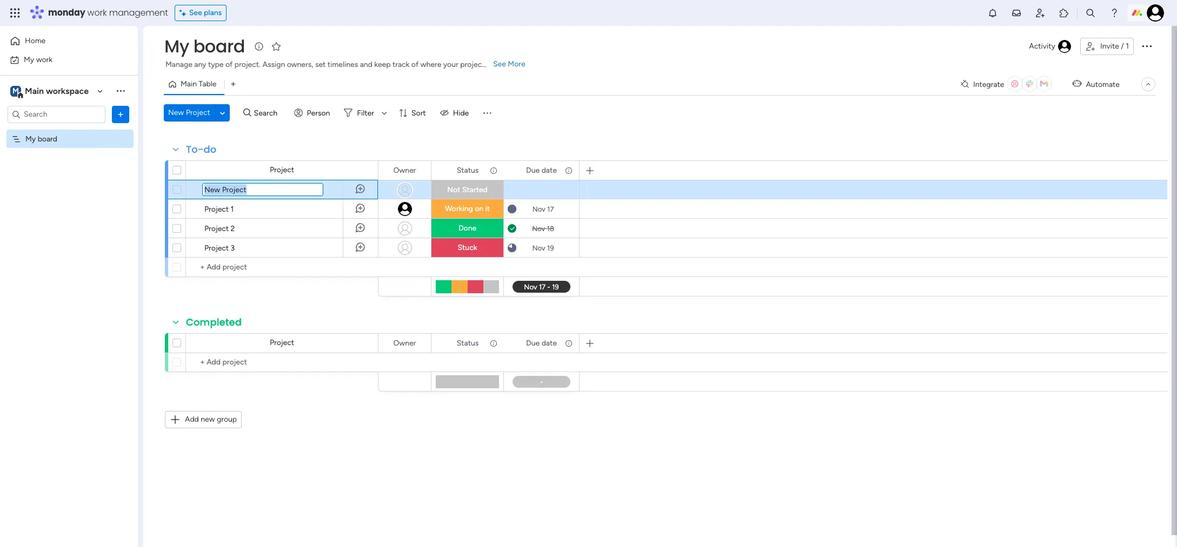 Task type: locate. For each thing, give the bounding box(es) containing it.
/
[[1121, 42, 1124, 51]]

status for to-do
[[457, 166, 479, 175]]

1 right /
[[1126, 42, 1129, 51]]

invite / 1 button
[[1080, 38, 1134, 55]]

invite
[[1100, 42, 1119, 51]]

see left plans
[[189, 8, 202, 17]]

2 status from the top
[[457, 339, 479, 348]]

on
[[475, 204, 483, 214]]

1 vertical spatial my board
[[25, 134, 57, 144]]

option
[[0, 129, 138, 131]]

see plans button
[[174, 5, 227, 21]]

2 vertical spatial nov
[[532, 244, 545, 252]]

see
[[189, 8, 202, 17], [493, 59, 506, 69]]

Owner field
[[391, 165, 419, 177], [391, 338, 419, 350]]

1 date from the top
[[542, 166, 557, 175]]

due
[[526, 166, 540, 175], [526, 339, 540, 348]]

2 due date from the top
[[526, 339, 557, 348]]

see plans
[[189, 8, 222, 17]]

0 vertical spatial due date field
[[523, 165, 560, 177]]

help image
[[1109, 8, 1120, 18]]

type
[[208, 60, 224, 69]]

1 vertical spatial status field
[[454, 338, 481, 350]]

board
[[193, 34, 245, 58], [38, 134, 57, 144]]

due date field up 'nov 17'
[[523, 165, 560, 177]]

status field up not started at the left top of page
[[454, 165, 481, 177]]

working
[[445, 204, 473, 214]]

group
[[217, 415, 237, 424]]

due date field right column information icon
[[523, 338, 560, 350]]

0 vertical spatial status
[[457, 166, 479, 175]]

workspace image
[[10, 85, 21, 97]]

1 vertical spatial work
[[36, 55, 53, 64]]

1 nov from the top
[[532, 205, 545, 213]]

0 vertical spatial board
[[193, 34, 245, 58]]

0 vertical spatial due date
[[526, 166, 557, 175]]

0 horizontal spatial see
[[189, 8, 202, 17]]

due date right column information icon
[[526, 339, 557, 348]]

nov left 18
[[532, 225, 545, 233]]

1
[[1126, 42, 1129, 51], [231, 205, 234, 214]]

stands.
[[487, 60, 511, 69]]

work for monday
[[87, 6, 107, 19]]

of right track
[[411, 60, 419, 69]]

due date up 'nov 17'
[[526, 166, 557, 175]]

home button
[[6, 32, 116, 50]]

0 vertical spatial 1
[[1126, 42, 1129, 51]]

monday work management
[[48, 6, 168, 19]]

1 horizontal spatial of
[[411, 60, 419, 69]]

my down home
[[24, 55, 34, 64]]

see inside the see more link
[[493, 59, 506, 69]]

0 vertical spatial date
[[542, 166, 557, 175]]

0 vertical spatial status field
[[454, 165, 481, 177]]

of
[[225, 60, 233, 69], [411, 60, 419, 69]]

1 vertical spatial board
[[38, 134, 57, 144]]

1 vertical spatial due
[[526, 339, 540, 348]]

2 owner from the top
[[393, 339, 416, 348]]

my board
[[164, 34, 245, 58], [25, 134, 57, 144]]

0 horizontal spatial main
[[25, 86, 44, 96]]

main for main table
[[181, 79, 197, 89]]

main workspace
[[25, 86, 89, 96]]

main for main workspace
[[25, 86, 44, 96]]

date
[[542, 166, 557, 175], [542, 339, 557, 348]]

nov left 19
[[532, 244, 545, 252]]

column information image
[[489, 339, 498, 348]]

working on it
[[445, 204, 490, 214]]

project 1
[[204, 205, 234, 214]]

0 horizontal spatial of
[[225, 60, 233, 69]]

status field for to-do
[[454, 165, 481, 177]]

1 horizontal spatial work
[[87, 6, 107, 19]]

due date
[[526, 166, 557, 175], [526, 339, 557, 348]]

0 vertical spatial owner field
[[391, 165, 419, 177]]

18
[[547, 225, 554, 233]]

1 horizontal spatial main
[[181, 79, 197, 89]]

0 vertical spatial owner
[[393, 166, 416, 175]]

sort
[[411, 108, 426, 118]]

main table
[[181, 79, 217, 89]]

manage
[[165, 60, 192, 69]]

sort button
[[394, 104, 432, 122]]

1 vertical spatial owner
[[393, 339, 416, 348]]

status field for completed
[[454, 338, 481, 350]]

0 vertical spatial see
[[189, 8, 202, 17]]

board up type
[[193, 34, 245, 58]]

0 vertical spatial my board
[[164, 34, 245, 58]]

Search field
[[251, 105, 284, 121]]

do
[[204, 143, 216, 156]]

1 vertical spatial date
[[542, 339, 557, 348]]

autopilot image
[[1072, 77, 1082, 91]]

more
[[508, 59, 525, 69]]

my inside list box
[[25, 134, 36, 144]]

options image
[[115, 109, 126, 120]]

keep
[[374, 60, 391, 69]]

1 owner field from the top
[[391, 165, 419, 177]]

1 vertical spatial due date
[[526, 339, 557, 348]]

of right type
[[225, 60, 233, 69]]

nov
[[532, 205, 545, 213], [532, 225, 545, 233], [532, 244, 545, 252]]

work
[[87, 6, 107, 19], [36, 55, 53, 64]]

see left "more" on the top
[[493, 59, 506, 69]]

status up not started at the left top of page
[[457, 166, 479, 175]]

main table button
[[164, 76, 225, 93]]

1 status field from the top
[[454, 165, 481, 177]]

set
[[315, 60, 326, 69]]

+ Add project text field
[[191, 356, 373, 369]]

started
[[462, 185, 488, 195]]

menu image
[[482, 108, 493, 118]]

1 vertical spatial owner field
[[391, 338, 419, 350]]

main inside workspace selection element
[[25, 86, 44, 96]]

1 vertical spatial see
[[493, 59, 506, 69]]

1 horizontal spatial see
[[493, 59, 506, 69]]

0 vertical spatial work
[[87, 6, 107, 19]]

work down home
[[36, 55, 53, 64]]

stuck
[[458, 243, 477, 253]]

1 due date from the top
[[526, 166, 557, 175]]

my board up any on the left top of page
[[164, 34, 245, 58]]

it
[[485, 204, 490, 214]]

plans
[[204, 8, 222, 17]]

project
[[460, 60, 485, 69]]

completed
[[186, 316, 242, 329]]

0 vertical spatial nov
[[532, 205, 545, 213]]

0 horizontal spatial my board
[[25, 134, 57, 144]]

status
[[457, 166, 479, 175], [457, 339, 479, 348]]

my board down search in workspace field
[[25, 134, 57, 144]]

2 nov from the top
[[532, 225, 545, 233]]

+ Add project text field
[[191, 261, 373, 274]]

1 status from the top
[[457, 166, 479, 175]]

1 vertical spatial nov
[[532, 225, 545, 233]]

my inside button
[[24, 55, 34, 64]]

my board list box
[[0, 128, 138, 294]]

person button
[[290, 104, 337, 122]]

see for see more
[[493, 59, 506, 69]]

status field left column information icon
[[454, 338, 481, 350]]

1 vertical spatial due date field
[[523, 338, 560, 350]]

my
[[164, 34, 189, 58], [24, 55, 34, 64], [25, 134, 36, 144]]

owner
[[393, 166, 416, 175], [393, 339, 416, 348]]

1 due from the top
[[526, 166, 540, 175]]

1 up 2
[[231, 205, 234, 214]]

1 horizontal spatial board
[[193, 34, 245, 58]]

due right column information icon
[[526, 339, 540, 348]]

0 horizontal spatial board
[[38, 134, 57, 144]]

Due date field
[[523, 165, 560, 177], [523, 338, 560, 350]]

status left column information icon
[[457, 339, 479, 348]]

v2 done deadline image
[[508, 224, 516, 234]]

1 inside button
[[1126, 42, 1129, 51]]

notifications image
[[987, 8, 998, 18]]

1 horizontal spatial 1
[[1126, 42, 1129, 51]]

my down search in workspace field
[[25, 134, 36, 144]]

angle down image
[[220, 109, 225, 117]]

0 vertical spatial due
[[526, 166, 540, 175]]

your
[[443, 60, 458, 69]]

Search in workspace field
[[23, 108, 90, 121]]

main
[[181, 79, 197, 89], [25, 86, 44, 96]]

17
[[547, 205, 554, 213]]

work right monday on the top
[[87, 6, 107, 19]]

not
[[447, 185, 460, 195]]

nov 17
[[532, 205, 554, 213]]

activity
[[1029, 42, 1055, 51]]

1 vertical spatial 1
[[231, 205, 234, 214]]

2 status field from the top
[[454, 338, 481, 350]]

main inside button
[[181, 79, 197, 89]]

see inside see plans button
[[189, 8, 202, 17]]

2 date from the top
[[542, 339, 557, 348]]

owners,
[[287, 60, 313, 69]]

main right workspace icon
[[25, 86, 44, 96]]

board inside my board list box
[[38, 134, 57, 144]]

0 horizontal spatial work
[[36, 55, 53, 64]]

project.
[[234, 60, 261, 69]]

and
[[360, 60, 372, 69]]

board down search in workspace field
[[38, 134, 57, 144]]

0 horizontal spatial 1
[[231, 205, 234, 214]]

column information image
[[489, 166, 498, 175], [565, 166, 573, 175], [565, 339, 573, 348]]

due up 'nov 17'
[[526, 166, 540, 175]]

new
[[201, 415, 215, 424]]

nov left '17'
[[532, 205, 545, 213]]

new project
[[168, 108, 210, 117]]

3 nov from the top
[[532, 244, 545, 252]]

19
[[547, 244, 554, 252]]

main left table
[[181, 79, 197, 89]]

1 vertical spatial status
[[457, 339, 479, 348]]

work inside button
[[36, 55, 53, 64]]

home
[[25, 36, 46, 45]]

project
[[186, 108, 210, 117], [270, 165, 294, 175], [204, 205, 229, 214], [204, 224, 229, 234], [204, 244, 229, 253], [270, 338, 294, 348]]

Status field
[[454, 165, 481, 177], [454, 338, 481, 350]]

None field
[[203, 184, 323, 196]]



Task type: vqa. For each thing, say whether or not it's contained in the screenshot.
topmost See
yes



Task type: describe. For each thing, give the bounding box(es) containing it.
1 due date field from the top
[[523, 165, 560, 177]]

options image
[[1140, 39, 1153, 52]]

add view image
[[231, 80, 235, 88]]

nov for 2
[[532, 225, 545, 233]]

hide button
[[436, 104, 475, 122]]

Completed field
[[183, 316, 244, 330]]

dapulse integrations image
[[961, 80, 969, 88]]

2 of from the left
[[411, 60, 419, 69]]

filter
[[357, 108, 374, 118]]

my work
[[24, 55, 53, 64]]

1 owner from the top
[[393, 166, 416, 175]]

select product image
[[10, 8, 21, 18]]

invite / 1
[[1100, 42, 1129, 51]]

due date for second due date field from the top
[[526, 339, 557, 348]]

activity button
[[1025, 38, 1076, 55]]

due date for 2nd due date field from the bottom
[[526, 166, 557, 175]]

show board description image
[[253, 41, 265, 52]]

add
[[185, 415, 199, 424]]

m
[[12, 86, 19, 95]]

person
[[307, 108, 330, 118]]

table
[[199, 79, 217, 89]]

v2 search image
[[243, 107, 251, 119]]

nov 18
[[532, 225, 554, 233]]

track
[[393, 60, 410, 69]]

hide
[[453, 108, 469, 118]]

1 of from the left
[[225, 60, 233, 69]]

2 due from the top
[[526, 339, 540, 348]]

workspace
[[46, 86, 89, 96]]

where
[[420, 60, 441, 69]]

assign
[[262, 60, 285, 69]]

filter button
[[340, 104, 391, 122]]

new
[[168, 108, 184, 117]]

jacob simon image
[[1147, 4, 1164, 22]]

nov 19
[[532, 244, 554, 252]]

nov for 1
[[532, 205, 545, 213]]

2 owner field from the top
[[391, 338, 419, 350]]

timelines
[[328, 60, 358, 69]]

project 3
[[204, 244, 235, 253]]

inbox image
[[1011, 8, 1022, 18]]

automate
[[1086, 80, 1120, 89]]

2
[[231, 224, 235, 234]]

my board inside list box
[[25, 134, 57, 144]]

apps image
[[1059, 8, 1070, 18]]

project inside button
[[186, 108, 210, 117]]

add to favorites image
[[271, 41, 282, 52]]

manage any type of project. assign owners, set timelines and keep track of where your project stands.
[[165, 60, 511, 69]]

collapse board header image
[[1144, 80, 1153, 89]]

integrate
[[973, 80, 1004, 89]]

work for my
[[36, 55, 53, 64]]

search everything image
[[1085, 8, 1096, 18]]

workspace selection element
[[10, 85, 90, 99]]

to-
[[186, 143, 204, 156]]

arrow down image
[[378, 107, 391, 119]]

to-do
[[186, 143, 216, 156]]

add new group
[[185, 415, 237, 424]]

workspace options image
[[115, 86, 126, 96]]

my work button
[[6, 51, 116, 68]]

done
[[458, 224, 476, 233]]

my up manage
[[164, 34, 189, 58]]

status for completed
[[457, 339, 479, 348]]

add new group button
[[165, 411, 242, 429]]

invite members image
[[1035, 8, 1046, 18]]

not started
[[447, 185, 488, 195]]

monday
[[48, 6, 85, 19]]

see for see plans
[[189, 8, 202, 17]]

management
[[109, 6, 168, 19]]

any
[[194, 60, 206, 69]]

1 horizontal spatial my board
[[164, 34, 245, 58]]

project 2
[[204, 224, 235, 234]]

2 due date field from the top
[[523, 338, 560, 350]]

My board field
[[162, 34, 248, 58]]

see more
[[493, 59, 525, 69]]

3
[[231, 244, 235, 253]]

see more link
[[492, 59, 526, 70]]

To-do field
[[183, 143, 219, 157]]

new project button
[[164, 104, 215, 122]]



